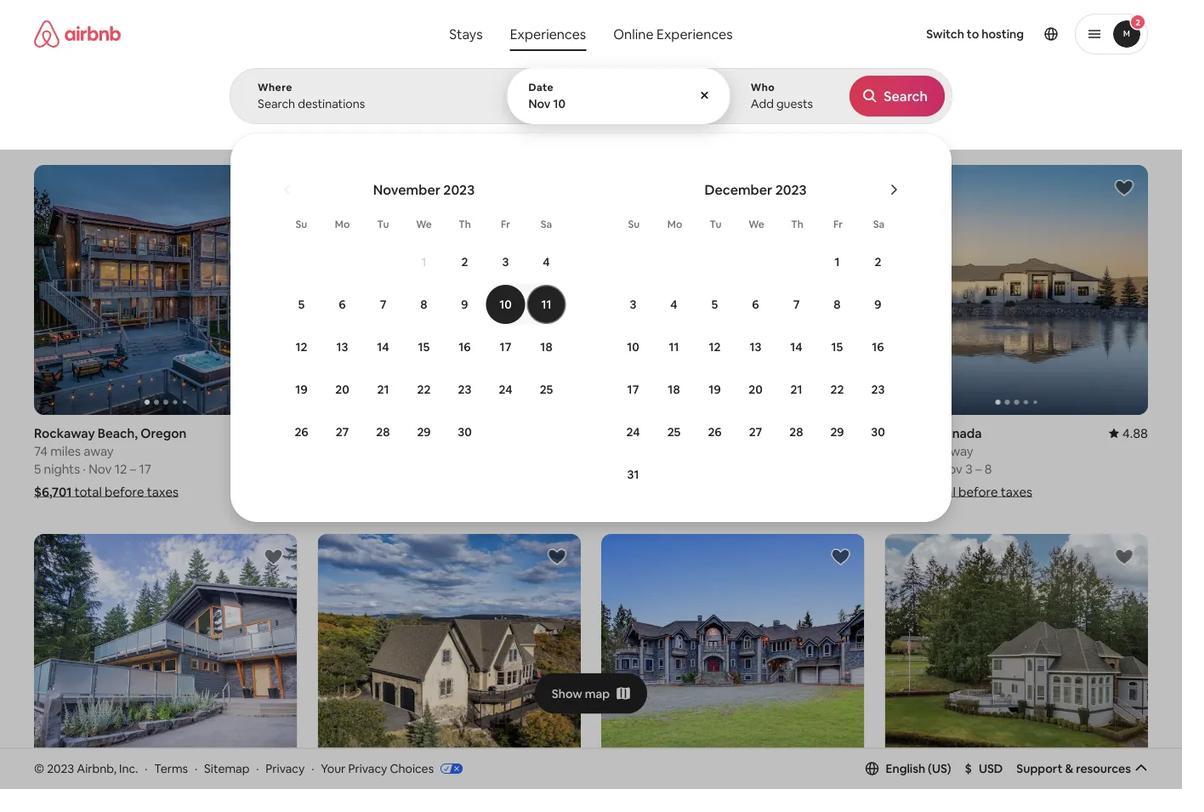 Task type: describe. For each thing, give the bounding box(es) containing it.
nights inside rockaway beach, oregon 74 miles away 5 nights · nov 12 – 17 $6,701 total before taxes
[[44, 461, 80, 477]]

2 14 button from the left
[[776, 327, 817, 368]]

0 horizontal spatial 3 button
[[485, 242, 526, 283]]

2 20 button from the left
[[736, 369, 776, 410]]

1 28 button from the left
[[363, 412, 404, 453]]

2 6 from the left
[[753, 297, 760, 312]]

2 tu from the left
[[710, 218, 722, 231]]

1 13 from the left
[[337, 340, 348, 355]]

mansions
[[479, 126, 523, 139]]

choices
[[390, 761, 434, 777]]

oregon inside rockaway beach, oregon 74 miles away 5 nights · nov 12 – 17 $6,701 total before taxes
[[141, 425, 187, 442]]

1 22 from the left
[[417, 382, 431, 397]]

inc.
[[119, 761, 138, 777]]

11 for topmost 11 button
[[542, 297, 552, 312]]

1 horizontal spatial 3 button
[[613, 284, 654, 325]]

1 20 from the left
[[335, 382, 350, 397]]

views
[[597, 126, 624, 139]]

add to wishlist: cornelius, oregon image
[[1115, 547, 1135, 568]]

1 tu from the left
[[377, 218, 389, 231]]

experiences inside button
[[510, 25, 587, 43]]

hosting
[[982, 26, 1025, 42]]

add
[[751, 96, 774, 111]]

the-
[[671, 126, 691, 139]]

off-the-grid
[[651, 126, 710, 139]]

7 for 1st 7 button from the left
[[380, 297, 387, 312]]

beach,
[[98, 425, 138, 442]]

29 for second 29 button from left
[[831, 425, 845, 440]]

total before taxes button
[[885, 484, 1033, 500]]

2 29 button from the left
[[817, 412, 858, 453]]

tiny homes
[[737, 126, 792, 139]]

1 7 button from the left
[[363, 284, 404, 325]]

2 16 from the left
[[873, 340, 885, 355]]

carbon, canada 664 miles away nov 3 – 8 total before taxes
[[885, 425, 1033, 500]]

1 vertical spatial 17
[[628, 382, 639, 397]]

online
[[614, 25, 654, 43]]

4 for top the 4 button
[[543, 254, 550, 270]]

1 30 button from the left
[[445, 412, 485, 453]]

0 vertical spatial 25 button
[[526, 369, 567, 410]]

map
[[585, 686, 610, 702]]

1 16 from the left
[[459, 340, 471, 355]]

2 th from the left
[[792, 218, 804, 231]]

before inside rockaway beach, oregon 74 miles away 5 nights · nov 12 – 17 $6,701 total before taxes
[[105, 484, 144, 500]]

2 oregon from the left
[[655, 425, 701, 442]]

0 horizontal spatial 24 button
[[485, 369, 526, 410]]

1 horizontal spatial 10 button
[[613, 327, 654, 368]]

english (us) button
[[866, 761, 952, 777]]

2 7 button from the left
[[776, 284, 817, 325]]

27 for first 27 "button" from the right
[[749, 425, 763, 440]]

1 6 from the left
[[339, 297, 346, 312]]

december 2023
[[705, 181, 807, 198]]

1 fr from the left
[[501, 218, 511, 231]]

profile element
[[762, 0, 1149, 68]]

0 vertical spatial 24
[[499, 382, 513, 397]]

2 19 button from the left
[[695, 369, 736, 410]]

3 inside carbon, canada 664 miles away nov 3 – 8 total before taxes
[[966, 461, 973, 477]]

2 30 button from the left
[[858, 412, 899, 453]]

none search field containing stays
[[230, 0, 1183, 522]]

your privacy choices link
[[321, 761, 463, 778]]

guests
[[777, 96, 814, 111]]

4.88
[[1123, 425, 1149, 442]]

2 15 button from the left
[[817, 327, 858, 368]]

28 for first 28 button from the right
[[790, 425, 804, 440]]

2 nights from the left
[[611, 461, 648, 477]]

8 inside carbon, canada 664 miles away nov 3 – 8 total before taxes
[[985, 461, 993, 477]]

· left your
[[312, 761, 314, 777]]

2 horizontal spatial 10
[[627, 340, 640, 355]]

1 horizontal spatial 17
[[500, 340, 512, 355]]

online experiences link
[[600, 17, 747, 51]]

experiences button
[[497, 17, 600, 51]]

©
[[34, 761, 44, 777]]

2 13 button from the left
[[736, 327, 776, 368]]

2 mo from the left
[[668, 218, 683, 231]]

support & resources
[[1017, 761, 1132, 777]]

1 horizontal spatial 17 button
[[613, 369, 654, 410]]

terms link
[[154, 761, 188, 777]]

group containing amazing views
[[34, 85, 867, 151]]

canada
[[936, 425, 982, 442]]

homes
[[759, 126, 792, 139]]

2 8 button from the left
[[817, 284, 858, 325]]

stays button
[[436, 17, 497, 51]]

resources
[[1077, 761, 1132, 777]]

1 26 from the left
[[295, 425, 309, 440]]

1 22 button from the left
[[404, 369, 445, 410]]

12 for 2nd 12 button from right
[[296, 340, 308, 355]]

2 9 button from the left
[[858, 284, 899, 325]]

rooms
[[335, 126, 368, 139]]

14 for first 14 button from right
[[791, 340, 803, 355]]

1 privacy from the left
[[266, 761, 305, 777]]

where
[[258, 81, 293, 94]]

add to wishlist: park city, utah image
[[547, 547, 568, 568]]

switch to hosting link
[[917, 16, 1035, 52]]

amazing views
[[552, 126, 624, 139]]

1 mo from the left
[[335, 218, 350, 231]]

date
[[529, 81, 554, 94]]

2 15 from the left
[[832, 340, 844, 355]]

Where field
[[258, 96, 480, 111]]

· left the "privacy" link
[[256, 761, 259, 777]]

2 28 button from the left
[[776, 412, 817, 453]]

· right inc.
[[145, 761, 148, 777]]

switch
[[927, 26, 965, 42]]

(us)
[[928, 761, 952, 777]]

nov inside rockaway beach, oregon 74 miles away 5 nights · nov 12 – 17 $6,701 total before taxes
[[89, 461, 112, 477]]

2 for december 2023
[[875, 254, 882, 270]]

2 experiences from the left
[[657, 25, 733, 43]]

add to wishlist: carbon, canada image
[[1115, 178, 1135, 198]]

terms · sitemap · privacy ·
[[154, 761, 314, 777]]

1 9 from the left
[[462, 297, 469, 312]]

1 9 button from the left
[[445, 284, 485, 325]]

1 horizontal spatial 18
[[668, 382, 680, 397]]

2 privacy from the left
[[348, 761, 387, 777]]

2 30 from the left
[[872, 425, 886, 440]]

sitemap
[[204, 761, 250, 777]]

5 inside rockaway beach, oregon 74 miles away 5 nights · nov 12 – 17 $6,701 total before taxes
[[34, 461, 41, 477]]

privacy link
[[266, 761, 305, 777]]

show map
[[552, 686, 610, 702]]

nov inside carbon, canada 664 miles away nov 3 – 8 total before taxes
[[940, 461, 963, 477]]

tropical
[[257, 126, 296, 139]]

your privacy choices
[[321, 761, 434, 777]]

english (us)
[[886, 761, 952, 777]]

2 12 button from the left
[[695, 327, 736, 368]]

0 horizontal spatial 8
[[421, 297, 428, 312]]

1 30 from the left
[[458, 425, 472, 440]]

1 horizontal spatial 8
[[834, 297, 841, 312]]

superior, montana
[[318, 425, 427, 442]]

1 16 button from the left
[[445, 327, 485, 368]]

2023 for ©
[[47, 761, 74, 777]]

· right terms link
[[195, 761, 198, 777]]

dundee, oregon
[[602, 425, 701, 442]]

1 5 button from the left
[[281, 284, 322, 325]]

show
[[552, 686, 583, 702]]

1 vertical spatial 11 button
[[654, 327, 695, 368]]

2 for november 2023
[[462, 254, 468, 270]]

1 vertical spatial 25 button
[[654, 412, 695, 453]]

date nov 10
[[529, 81, 566, 111]]

rockaway beach, oregon 74 miles away 5 nights · nov 12 – 17 $6,701 total before taxes
[[34, 425, 187, 500]]

5 nights
[[602, 461, 648, 477]]

1 14 button from the left
[[363, 327, 404, 368]]

0 horizontal spatial 17 button
[[485, 327, 526, 368]]

amazing
[[552, 126, 595, 139]]

grid
[[691, 126, 710, 139]]

2 23 button from the left
[[858, 369, 899, 410]]

10 inside date nov 10
[[554, 96, 566, 111]]

trending
[[821, 126, 864, 139]]

0 vertical spatial 18 button
[[526, 327, 567, 368]]

support
[[1017, 761, 1063, 777]]

rockaway
[[34, 425, 95, 442]]

off-
[[651, 126, 671, 139]]

stays
[[450, 25, 483, 43]]

1 horizontal spatial 24 button
[[613, 412, 654, 453]]

dundee,
[[602, 425, 652, 442]]

who
[[751, 81, 775, 94]]

2 button for november 2023
[[445, 242, 485, 283]]

2 button
[[1076, 14, 1149, 54]]

1 th from the left
[[459, 218, 471, 231]]

0 horizontal spatial 10 button
[[485, 284, 526, 325]]

1 button for december 2023
[[817, 242, 858, 283]]

664
[[885, 443, 908, 460]]

usd
[[979, 761, 1004, 777]]



Task type: vqa. For each thing, say whether or not it's contained in the screenshot.
second – from the right
yes



Task type: locate. For each thing, give the bounding box(es) containing it.
1 15 button from the left
[[404, 327, 445, 368]]

1 vertical spatial 18 button
[[654, 369, 695, 410]]

0 horizontal spatial 7 button
[[363, 284, 404, 325]]

0 horizontal spatial 17
[[139, 461, 151, 477]]

1 14 from the left
[[377, 340, 389, 355]]

2023 right november
[[444, 181, 475, 198]]

30 right "montana"
[[458, 425, 472, 440]]

1 horizontal spatial 26
[[708, 425, 722, 440]]

14 for 2nd 14 button from the right
[[377, 340, 389, 355]]

1 vertical spatial 24
[[627, 425, 640, 440]]

27
[[336, 425, 349, 440], [749, 425, 763, 440]]

21 for 2nd 21 button from right
[[377, 382, 389, 397]]

0 horizontal spatial 7
[[380, 297, 387, 312]]

2 taxes from the left
[[1001, 484, 1033, 500]]

1 21 from the left
[[377, 382, 389, 397]]

25 for the top 25 button
[[540, 382, 553, 397]]

2 su from the left
[[629, 218, 640, 231]]

1 we from the left
[[416, 218, 432, 231]]

before down the canada
[[959, 484, 999, 500]]

1 horizontal spatial 25
[[668, 425, 681, 440]]

2 28 from the left
[[790, 425, 804, 440]]

0 horizontal spatial 27 button
[[322, 412, 363, 453]]

th
[[459, 218, 471, 231], [792, 218, 804, 231]]

experiences right 'online'
[[657, 25, 733, 43]]

23 button
[[445, 369, 485, 410], [858, 369, 899, 410]]

1 27 button from the left
[[322, 412, 363, 453]]

1 21 button from the left
[[363, 369, 404, 410]]

0 horizontal spatial we
[[416, 218, 432, 231]]

– inside rockaway beach, oregon 74 miles away 5 nights · nov 12 – 17 $6,701 total before taxes
[[130, 461, 136, 477]]

$6,701
[[34, 484, 72, 500]]

0 horizontal spatial total
[[75, 484, 102, 500]]

nights down dundee,
[[611, 461, 648, 477]]

1 horizontal spatial 16 button
[[858, 327, 899, 368]]

online experiences
[[614, 25, 733, 43]]

0 horizontal spatial 10
[[500, 297, 512, 312]]

7 for second 7 button from left
[[794, 297, 800, 312]]

1 horizontal spatial 25 button
[[654, 412, 695, 453]]

1 horizontal spatial experiences
[[657, 25, 733, 43]]

16 button
[[445, 327, 485, 368], [858, 327, 899, 368]]

1 20 button from the left
[[322, 369, 363, 410]]

2 13 from the left
[[750, 340, 762, 355]]

1 – from the left
[[130, 461, 136, 477]]

1 horizontal spatial 4 button
[[654, 284, 695, 325]]

we down december 2023
[[749, 218, 765, 231]]

0 horizontal spatial 5 button
[[281, 284, 322, 325]]

switch to hosting
[[927, 26, 1025, 42]]

1 horizontal spatial 13
[[750, 340, 762, 355]]

1 horizontal spatial 12
[[296, 340, 308, 355]]

nov down beach,
[[89, 461, 112, 477]]

1 horizontal spatial 13 button
[[736, 327, 776, 368]]

4.99 out of 5 average rating image
[[258, 425, 297, 442]]

2 we from the left
[[749, 218, 765, 231]]

1 28 from the left
[[376, 425, 390, 440]]

1 horizontal spatial th
[[792, 218, 804, 231]]

1 horizontal spatial 15
[[832, 340, 844, 355]]

2 21 from the left
[[791, 382, 803, 397]]

17 inside rockaway beach, oregon 74 miles away 5 nights · nov 12 – 17 $6,701 total before taxes
[[139, 461, 151, 477]]

28
[[376, 425, 390, 440], [790, 425, 804, 440]]

18 button
[[526, 327, 567, 368], [654, 369, 695, 410]]

26 left the superior,
[[295, 425, 309, 440]]

tu down november
[[377, 218, 389, 231]]

0 vertical spatial 10 button
[[485, 284, 526, 325]]

1 13 button from the left
[[322, 327, 363, 368]]

1 horizontal spatial 14 button
[[776, 327, 817, 368]]

1 27 from the left
[[336, 425, 349, 440]]

2 26 button from the left
[[695, 412, 736, 453]]

21 for 1st 21 button from right
[[791, 382, 803, 397]]

0 horizontal spatial 6 button
[[322, 284, 363, 325]]

1 horizontal spatial 11 button
[[654, 327, 695, 368]]

1 horizontal spatial 1
[[835, 254, 840, 270]]

30 button
[[445, 412, 485, 453], [858, 412, 899, 453]]

11 button
[[526, 284, 567, 325], [654, 327, 695, 368]]

0 vertical spatial 11 button
[[526, 284, 567, 325]]

2 before from the left
[[959, 484, 999, 500]]

19 for 1st 19 button from right
[[709, 382, 721, 397]]

2 vertical spatial 3
[[966, 461, 973, 477]]

29 right the superior,
[[417, 425, 431, 440]]

6
[[339, 297, 346, 312], [753, 297, 760, 312]]

0 horizontal spatial 20 button
[[322, 369, 363, 410]]

0 horizontal spatial 19
[[296, 382, 308, 397]]

12 inside rockaway beach, oregon 74 miles away 5 nights · nov 12 – 17 $6,701 total before taxes
[[115, 461, 127, 477]]

1 horizontal spatial 4
[[671, 297, 678, 312]]

4.88 out of 5 average rating image
[[1109, 425, 1149, 442]]

nov up total before taxes button
[[940, 461, 963, 477]]

show map button
[[535, 674, 648, 714]]

0 horizontal spatial 21 button
[[363, 369, 404, 410]]

1 button for november 2023
[[404, 242, 445, 283]]

2 horizontal spatial nov
[[940, 461, 963, 477]]

0 horizontal spatial tu
[[377, 218, 389, 231]]

1 horizontal spatial 19
[[709, 382, 721, 397]]

74
[[34, 443, 48, 460]]

oregon right beach,
[[141, 425, 187, 442]]

30 button left the canada
[[858, 412, 899, 453]]

1 vertical spatial 4 button
[[654, 284, 695, 325]]

privacy left your
[[266, 761, 305, 777]]

your
[[321, 761, 346, 777]]

1 experiences from the left
[[510, 25, 587, 43]]

to
[[967, 26, 980, 42]]

0 vertical spatial 18
[[541, 340, 553, 355]]

1 vertical spatial 4
[[671, 297, 678, 312]]

25 button
[[526, 369, 567, 410], [654, 412, 695, 453]]

2 – from the left
[[976, 461, 982, 477]]

november
[[373, 181, 441, 198]]

3 for leftmost 3 button
[[503, 254, 509, 270]]

1 26 button from the left
[[281, 412, 322, 453]]

20
[[335, 382, 350, 397], [749, 382, 763, 397]]

0 horizontal spatial 30 button
[[445, 412, 485, 453]]

28 for 2nd 28 button from right
[[376, 425, 390, 440]]

0 horizontal spatial 15 button
[[404, 327, 445, 368]]

1 12 button from the left
[[281, 327, 322, 368]]

&
[[1066, 761, 1074, 777]]

add to wishlist: whistler, canada image
[[263, 547, 284, 568]]

9 button
[[445, 284, 485, 325], [858, 284, 899, 325]]

taxes
[[147, 484, 179, 500], [1001, 484, 1033, 500]]

19 button up dundee, oregon
[[695, 369, 736, 410]]

total inside rockaway beach, oregon 74 miles away 5 nights · nov 12 – 17 $6,701 total before taxes
[[75, 484, 102, 500]]

1 horizontal spatial 23 button
[[858, 369, 899, 410]]

1 23 button from the left
[[445, 369, 485, 410]]

2 22 from the left
[[831, 382, 845, 397]]

1 horizontal spatial sa
[[874, 218, 885, 231]]

nov inside date nov 10
[[529, 96, 551, 111]]

1 for november 2023
[[422, 254, 427, 270]]

taxes inside rockaway beach, oregon 74 miles away 5 nights · nov 12 – 17 $6,701 total before taxes
[[147, 484, 179, 500]]

montana
[[374, 425, 427, 442]]

1 su from the left
[[296, 218, 308, 231]]

2 miles from the left
[[911, 443, 941, 460]]

0 horizontal spatial 27
[[336, 425, 349, 440]]

0 horizontal spatial 25
[[540, 382, 553, 397]]

4 for the rightmost the 4 button
[[671, 297, 678, 312]]

tiny
[[737, 126, 757, 139]]

3
[[503, 254, 509, 270], [630, 297, 637, 312], [966, 461, 973, 477]]

2 vertical spatial 17
[[139, 461, 151, 477]]

5 button
[[281, 284, 322, 325], [695, 284, 736, 325]]

19 button up 4.99
[[281, 369, 322, 410]]

su
[[296, 218, 308, 231], [629, 218, 640, 231]]

–
[[130, 461, 136, 477], [976, 461, 982, 477]]

2 total from the left
[[929, 484, 956, 500]]

calendar application
[[251, 163, 1183, 500]]

27 for second 27 "button" from the right
[[336, 425, 349, 440]]

29 button
[[404, 412, 445, 453], [817, 412, 858, 453]]

0 horizontal spatial 26 button
[[281, 412, 322, 453]]

2 inside dropdown button
[[1136, 17, 1141, 28]]

2 1 button from the left
[[817, 242, 858, 283]]

2 sa from the left
[[874, 218, 885, 231]]

2 away from the left
[[944, 443, 974, 460]]

31 button
[[613, 454, 654, 495]]

2 20 from the left
[[749, 382, 763, 397]]

away down the canada
[[944, 443, 974, 460]]

sitemap link
[[204, 761, 250, 777]]

1 1 button from the left
[[404, 242, 445, 283]]

1 horizontal spatial 9
[[875, 297, 882, 312]]

· down rockaway
[[83, 461, 86, 477]]

0 horizontal spatial 2023
[[47, 761, 74, 777]]

3 button
[[485, 242, 526, 283], [613, 284, 654, 325]]

total inside carbon, canada 664 miles away nov 3 – 8 total before taxes
[[929, 484, 956, 500]]

1 horizontal spatial 11
[[669, 340, 680, 355]]

1 horizontal spatial miles
[[911, 443, 941, 460]]

miles down carbon,
[[911, 443, 941, 460]]

2 button for december 2023
[[858, 242, 899, 283]]

1 horizontal spatial privacy
[[348, 761, 387, 777]]

1 vertical spatial 10
[[500, 297, 512, 312]]

fr
[[501, 218, 511, 231], [834, 218, 843, 231]]

2 button
[[445, 242, 485, 283], [858, 242, 899, 283]]

total down the canada
[[929, 484, 956, 500]]

2 horizontal spatial 2
[[1136, 17, 1141, 28]]

nights
[[44, 461, 80, 477], [611, 461, 648, 477]]

experiences
[[510, 25, 587, 43], [657, 25, 733, 43]]

1 horizontal spatial fr
[[834, 218, 843, 231]]

1 horizontal spatial 1 button
[[817, 242, 858, 283]]

0 horizontal spatial 18
[[541, 340, 553, 355]]

2 vertical spatial 10
[[627, 340, 640, 355]]

0 horizontal spatial 2
[[462, 254, 468, 270]]

1 19 from the left
[[296, 382, 308, 397]]

2 6 button from the left
[[736, 284, 776, 325]]

1 19 button from the left
[[281, 369, 322, 410]]

29 for 1st 29 button from left
[[417, 425, 431, 440]]

29 button right the superior,
[[404, 412, 445, 453]]

away down beach,
[[84, 443, 114, 460]]

17
[[500, 340, 512, 355], [628, 382, 639, 397], [139, 461, 151, 477]]

1 horizontal spatial 21
[[791, 382, 803, 397]]

2023 for november
[[444, 181, 475, 198]]

13
[[337, 340, 348, 355], [750, 340, 762, 355]]

november 2023
[[373, 181, 475, 198]]

miles down rockaway
[[50, 443, 81, 460]]

experiences tab panel
[[230, 68, 1183, 522]]

0 horizontal spatial 24
[[499, 382, 513, 397]]

0 vertical spatial 17
[[500, 340, 512, 355]]

4
[[543, 254, 550, 270], [671, 297, 678, 312]]

4 button
[[526, 242, 567, 283], [654, 284, 695, 325]]

29
[[417, 425, 431, 440], [831, 425, 845, 440]]

airbnb,
[[77, 761, 117, 777]]

1 horizontal spatial 20
[[749, 382, 763, 397]]

21
[[377, 382, 389, 397], [791, 382, 803, 397]]

0 horizontal spatial 22
[[417, 382, 431, 397]]

1 horizontal spatial mo
[[668, 218, 683, 231]]

22
[[417, 382, 431, 397], [831, 382, 845, 397]]

1 horizontal spatial 21 button
[[776, 369, 817, 410]]

2 16 button from the left
[[858, 327, 899, 368]]

0 horizontal spatial th
[[459, 218, 471, 231]]

terms
[[154, 761, 188, 777]]

0 horizontal spatial 8 button
[[404, 284, 445, 325]]

30 button right "montana"
[[445, 412, 485, 453]]

1 vertical spatial 11
[[669, 340, 680, 355]]

10 button
[[485, 284, 526, 325], [613, 327, 654, 368]]

0 horizontal spatial 15
[[418, 340, 430, 355]]

12 for 2nd 12 button
[[709, 340, 721, 355]]

31
[[628, 467, 639, 482]]

2 9 from the left
[[875, 297, 882, 312]]

sa
[[541, 218, 552, 231], [874, 218, 885, 231]]

1 horizontal spatial 30 button
[[858, 412, 899, 453]]

30 up 664
[[872, 425, 886, 440]]

1 horizontal spatial 22
[[831, 382, 845, 397]]

1 8 button from the left
[[404, 284, 445, 325]]

1 6 button from the left
[[322, 284, 363, 325]]

add to wishlist: arlington, washington image
[[831, 547, 851, 568]]

2 29 from the left
[[831, 425, 845, 440]]

22 button
[[404, 369, 445, 410], [817, 369, 858, 410]]

nov
[[529, 96, 551, 111], [89, 461, 112, 477], [940, 461, 963, 477]]

2 21 button from the left
[[776, 369, 817, 410]]

1 before from the left
[[105, 484, 144, 500]]

1 15 from the left
[[418, 340, 430, 355]]

1 miles from the left
[[50, 443, 81, 460]]

december
[[705, 181, 773, 198]]

2 fr from the left
[[834, 218, 843, 231]]

0 vertical spatial 4 button
[[526, 242, 567, 283]]

superior,
[[318, 425, 371, 442]]

what can we help you find? tab list
[[436, 17, 600, 51]]

1 total from the left
[[75, 484, 102, 500]]

27 button
[[322, 412, 363, 453], [736, 412, 776, 453]]

1 nights from the left
[[44, 461, 80, 477]]

29 button left 664
[[817, 412, 858, 453]]

– inside carbon, canada 664 miles away nov 3 – 8 total before taxes
[[976, 461, 982, 477]]

th down december 2023
[[792, 218, 804, 231]]

1 2 button from the left
[[445, 242, 485, 283]]

5
[[298, 297, 305, 312], [712, 297, 719, 312], [34, 461, 41, 477], [602, 461, 609, 477]]

0 vertical spatial 11
[[542, 297, 552, 312]]

0 horizontal spatial –
[[130, 461, 136, 477]]

1 for december 2023
[[835, 254, 840, 270]]

29 left carbon,
[[831, 425, 845, 440]]

we down november 2023 on the left top
[[416, 218, 432, 231]]

0 horizontal spatial 26
[[295, 425, 309, 440]]

23
[[458, 382, 472, 397], [872, 382, 885, 397]]

2 2 button from the left
[[858, 242, 899, 283]]

1
[[422, 254, 427, 270], [835, 254, 840, 270]]

privacy right your
[[348, 761, 387, 777]]

2 5 button from the left
[[695, 284, 736, 325]]

· inside rockaway beach, oregon 74 miles away 5 nights · nov 12 – 17 $6,701 total before taxes
[[83, 461, 86, 477]]

1 horizontal spatial 6
[[753, 297, 760, 312]]

who add guests
[[751, 81, 814, 111]]

11 for the bottom 11 button
[[669, 340, 680, 355]]

total right $6,701
[[75, 484, 102, 500]]

0 horizontal spatial 4 button
[[526, 242, 567, 283]]

1 horizontal spatial 15 button
[[817, 327, 858, 368]]

we
[[416, 218, 432, 231], [749, 218, 765, 231]]

$
[[966, 761, 973, 777]]

2 horizontal spatial 3
[[966, 461, 973, 477]]

display total before taxes switch
[[1104, 108, 1134, 128]]

0 horizontal spatial 29
[[417, 425, 431, 440]]

0 horizontal spatial 30
[[458, 425, 472, 440]]

1 sa from the left
[[541, 218, 552, 231]]

nights up $6,701
[[44, 461, 80, 477]]

1 horizontal spatial 29 button
[[817, 412, 858, 453]]

1 taxes from the left
[[147, 484, 179, 500]]

1 7 from the left
[[380, 297, 387, 312]]

carbon,
[[885, 425, 934, 442]]

1 horizontal spatial 28 button
[[776, 412, 817, 453]]

group
[[34, 85, 867, 151], [34, 165, 297, 415], [318, 165, 581, 415], [602, 165, 865, 415], [885, 165, 1149, 415], [34, 534, 297, 785], [318, 534, 581, 785], [602, 534, 865, 785], [885, 534, 1149, 785]]

th down november 2023 on the left top
[[459, 218, 471, 231]]

2 7 from the left
[[794, 297, 800, 312]]

12
[[296, 340, 308, 355], [709, 340, 721, 355], [115, 461, 127, 477]]

7 button
[[363, 284, 404, 325], [776, 284, 817, 325]]

before
[[105, 484, 144, 500], [959, 484, 999, 500]]

1 vertical spatial 24 button
[[613, 412, 654, 453]]

cabins
[[410, 126, 443, 139]]

1 horizontal spatial oregon
[[655, 425, 701, 442]]

15 button
[[404, 327, 445, 368], [817, 327, 858, 368]]

away inside rockaway beach, oregon 74 miles away 5 nights · nov 12 – 17 $6,701 total before taxes
[[84, 443, 114, 460]]

taxes inside carbon, canada 664 miles away nov 3 – 8 total before taxes
[[1001, 484, 1033, 500]]

0 horizontal spatial nights
[[44, 461, 80, 477]]

0 horizontal spatial 2 button
[[445, 242, 485, 283]]

1 horizontal spatial 2
[[875, 254, 882, 270]]

support & resources button
[[1017, 761, 1149, 777]]

1 horizontal spatial 10
[[554, 96, 566, 111]]

2 27 button from the left
[[736, 412, 776, 453]]

1 vertical spatial 18
[[668, 382, 680, 397]]

tu down december
[[710, 218, 722, 231]]

·
[[83, 461, 86, 477], [145, 761, 148, 777], [195, 761, 198, 777], [256, 761, 259, 777], [312, 761, 314, 777]]

away inside carbon, canada 664 miles away nov 3 – 8 total before taxes
[[944, 443, 974, 460]]

2 horizontal spatial 17
[[628, 382, 639, 397]]

1 horizontal spatial 22 button
[[817, 369, 858, 410]]

before down beach,
[[105, 484, 144, 500]]

© 2023 airbnb, inc. ·
[[34, 761, 148, 777]]

miles inside carbon, canada 664 miles away nov 3 – 8 total before taxes
[[911, 443, 941, 460]]

– down beach,
[[130, 461, 136, 477]]

1 oregon from the left
[[141, 425, 187, 442]]

2023 right © on the bottom
[[47, 761, 74, 777]]

1 29 from the left
[[417, 425, 431, 440]]

26 button
[[281, 412, 322, 453], [695, 412, 736, 453]]

1 29 button from the left
[[404, 412, 445, 453]]

4.99
[[272, 425, 297, 442]]

nov down date
[[529, 96, 551, 111]]

2 14 from the left
[[791, 340, 803, 355]]

oregon right dundee,
[[655, 425, 701, 442]]

2023 right december
[[776, 181, 807, 198]]

30
[[458, 425, 472, 440], [872, 425, 886, 440]]

before inside carbon, canada 664 miles away nov 3 – 8 total before taxes
[[959, 484, 999, 500]]

miles inside rockaway beach, oregon 74 miles away 5 nights · nov 12 – 17 $6,701 total before taxes
[[50, 443, 81, 460]]

0 horizontal spatial 1 button
[[404, 242, 445, 283]]

1 23 from the left
[[458, 382, 472, 397]]

25 for the bottommost 25 button
[[668, 425, 681, 440]]

1 1 from the left
[[422, 254, 427, 270]]

3 for right 3 button
[[630, 297, 637, 312]]

english
[[886, 761, 926, 777]]

0 horizontal spatial 14
[[377, 340, 389, 355]]

miles
[[50, 443, 81, 460], [911, 443, 941, 460]]

1 away from the left
[[84, 443, 114, 460]]

21 button
[[363, 369, 404, 410], [776, 369, 817, 410]]

None search field
[[230, 0, 1183, 522]]

2023 for december
[[776, 181, 807, 198]]

18
[[541, 340, 553, 355], [668, 382, 680, 397]]

– up total before taxes button
[[976, 461, 982, 477]]

24
[[499, 382, 513, 397], [627, 425, 640, 440]]

2 22 button from the left
[[817, 369, 858, 410]]

26 right dundee, oregon
[[708, 425, 722, 440]]

24 button
[[485, 369, 526, 410], [613, 412, 654, 453]]

experiences up date
[[510, 25, 587, 43]]

2 27 from the left
[[749, 425, 763, 440]]

2 23 from the left
[[872, 382, 885, 397]]

0 horizontal spatial taxes
[[147, 484, 179, 500]]

$ usd
[[966, 761, 1004, 777]]

10
[[554, 96, 566, 111], [500, 297, 512, 312], [627, 340, 640, 355]]

2 26 from the left
[[708, 425, 722, 440]]

19 for first 19 button from the left
[[296, 382, 308, 397]]



